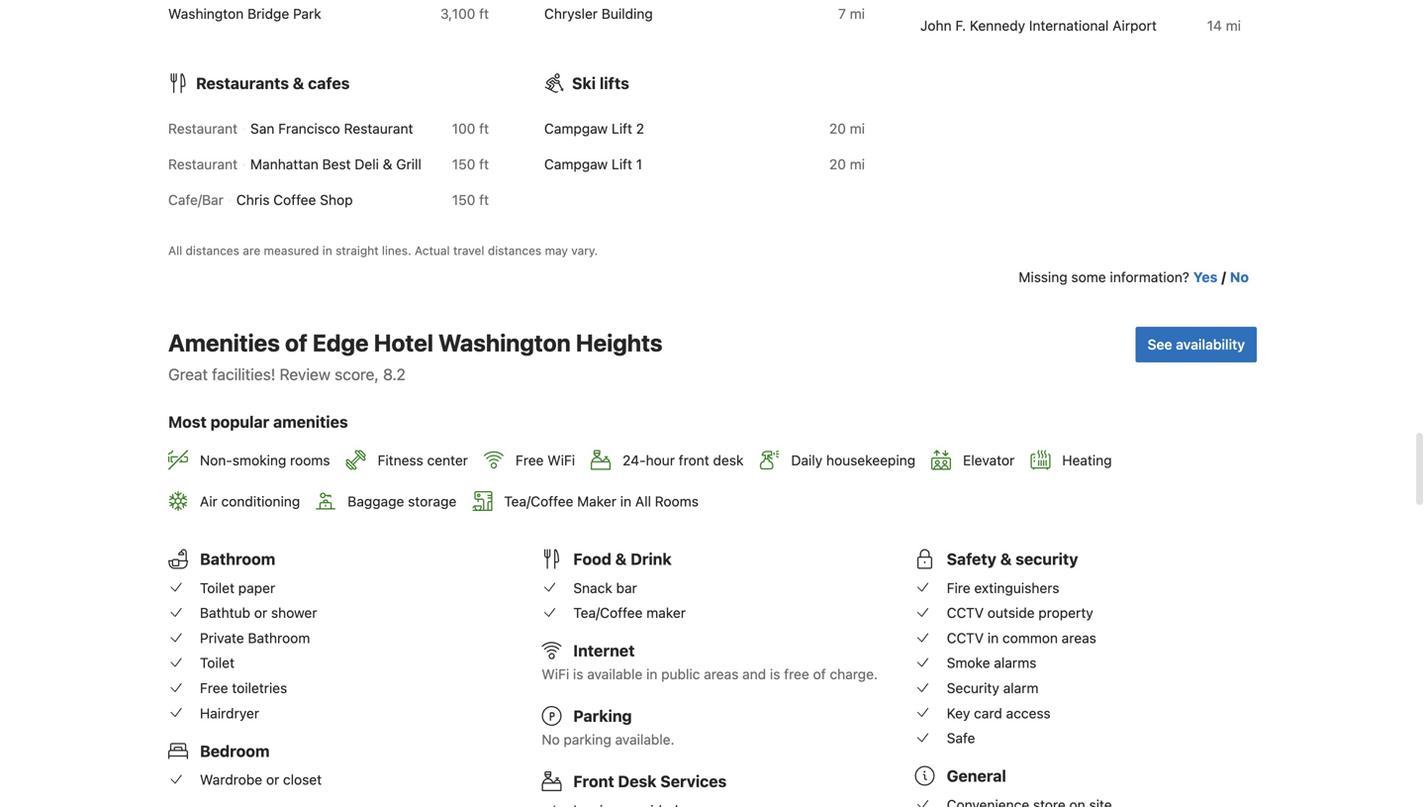 Task type: locate. For each thing, give the bounding box(es) containing it.
ft right 100
[[479, 120, 489, 137]]

hairdryer
[[200, 705, 259, 721]]

ft right 3,100
[[479, 5, 489, 22]]

150 up travel
[[452, 191, 476, 208]]

150 for manhattan best deli & grill
[[452, 156, 476, 172]]

ft up travel
[[479, 191, 489, 208]]

2 150 ft from the top
[[452, 191, 489, 208]]

0 horizontal spatial all
[[168, 243, 182, 257]]

manhattan
[[251, 156, 319, 172]]

chrysler
[[545, 5, 598, 22]]

of up the review
[[285, 329, 308, 356]]

2 150 from the top
[[452, 191, 476, 208]]

free up hairdryer
[[200, 680, 228, 696]]

alarm
[[1004, 680, 1039, 696]]

wardrobe or closet
[[200, 772, 322, 788]]

all distances are measured in straight lines. actual travel distances may vary.
[[168, 243, 598, 257]]

free for free toiletries
[[200, 680, 228, 696]]

services
[[661, 772, 727, 791]]

1 vertical spatial 150 ft
[[452, 191, 489, 208]]

toilet up bathtub
[[200, 580, 235, 596]]

1 toilet from the top
[[200, 580, 235, 596]]

tea/coffee down free wifi
[[504, 493, 574, 509]]

maker
[[577, 493, 617, 509]]

0 vertical spatial 150
[[452, 156, 476, 172]]

is right the and
[[770, 666, 781, 682]]

0 vertical spatial 20
[[830, 120, 847, 137]]

great
[[168, 365, 208, 384]]

1 horizontal spatial no
[[1231, 269, 1250, 285]]

shop
[[320, 191, 353, 208]]

parking
[[564, 731, 612, 748]]

may
[[545, 243, 568, 257]]

is down internet
[[573, 666, 584, 682]]

1 horizontal spatial all
[[636, 493, 651, 509]]

1 vertical spatial tea/coffee
[[574, 605, 643, 621]]

1 vertical spatial lift
[[612, 156, 633, 172]]

outside
[[988, 605, 1035, 621]]

0 vertical spatial lift
[[612, 120, 633, 137]]

& for food
[[616, 550, 627, 568]]

2 distances from the left
[[488, 243, 542, 257]]

security
[[1016, 550, 1079, 568]]

lift left 2
[[612, 120, 633, 137]]

free toiletries
[[200, 680, 287, 696]]

cctv in common areas
[[947, 630, 1097, 646]]

fitness
[[378, 452, 424, 469]]

toilet down private
[[200, 655, 235, 671]]

paper
[[238, 580, 275, 596]]

& for restaurants
[[293, 74, 304, 92]]

0 vertical spatial 150 ft
[[452, 156, 489, 172]]

20 for campgaw lift 2
[[830, 120, 847, 137]]

restaurant up cafe/bar
[[168, 156, 238, 172]]

1 vertical spatial free
[[200, 680, 228, 696]]

ft down the 100 ft
[[479, 156, 489, 172]]

1 20 from the top
[[830, 120, 847, 137]]

1 vertical spatial 20 mi
[[830, 156, 865, 172]]

bathroom down shower
[[248, 630, 310, 646]]

or
[[254, 605, 267, 621], [266, 772, 279, 788]]

information?
[[1110, 269, 1190, 285]]

heating
[[1063, 452, 1113, 469]]

elevator
[[964, 452, 1015, 469]]

3 ft from the top
[[479, 156, 489, 172]]

all
[[168, 243, 182, 257], [636, 493, 651, 509]]

150 ft for manhattan best deli & grill
[[452, 156, 489, 172]]

0 vertical spatial all
[[168, 243, 182, 257]]

2 20 from the top
[[830, 156, 847, 172]]

free for free wifi
[[516, 452, 544, 469]]

of
[[285, 329, 308, 356], [814, 666, 826, 682]]

rooms
[[290, 452, 330, 469]]

20 mi for 1
[[830, 156, 865, 172]]

restaurant left san
[[168, 120, 238, 137]]

ft
[[479, 5, 489, 22], [479, 120, 489, 137], [479, 156, 489, 172], [479, 191, 489, 208]]

0 horizontal spatial washington
[[168, 5, 244, 22]]

& up the fire extinguishers
[[1001, 550, 1012, 568]]

shower
[[271, 605, 317, 621]]

wifi up tea/coffee maker in all rooms
[[548, 452, 575, 469]]

& for safety
[[1001, 550, 1012, 568]]

most popular amenities
[[168, 412, 348, 431]]

2 toilet from the top
[[200, 655, 235, 671]]

cctv up smoke at the right bottom
[[947, 630, 984, 646]]

1 20 mi from the top
[[830, 120, 865, 137]]

areas down property
[[1062, 630, 1097, 646]]

conditioning
[[221, 493, 300, 509]]

missing some information? yes / no
[[1019, 269, 1250, 285]]

1 horizontal spatial free
[[516, 452, 544, 469]]

toilet for toilet paper
[[200, 580, 235, 596]]

washington left bridge
[[168, 5, 244, 22]]

campgaw for campgaw lift 2
[[545, 120, 608, 137]]

2 cctv from the top
[[947, 630, 984, 646]]

0 vertical spatial bathroom
[[200, 550, 276, 568]]

in left public
[[647, 666, 658, 682]]

0 vertical spatial tea/coffee
[[504, 493, 574, 509]]

1 vertical spatial no
[[542, 731, 560, 748]]

distances left may
[[488, 243, 542, 257]]

distances left are on the top left of page
[[186, 243, 240, 257]]

property
[[1039, 605, 1094, 621]]

3,100 ft
[[441, 5, 489, 22]]

7
[[839, 5, 846, 22]]

0 vertical spatial campgaw
[[545, 120, 608, 137]]

1 vertical spatial campgaw
[[545, 156, 608, 172]]

heights
[[576, 329, 663, 356]]

20
[[830, 120, 847, 137], [830, 156, 847, 172]]

all down cafe/bar
[[168, 243, 182, 257]]

0 vertical spatial cctv
[[947, 605, 984, 621]]

0 vertical spatial areas
[[1062, 630, 1097, 646]]

washington inside amenities of edge hotel washington heights great facilities! review score, 8.2
[[439, 329, 571, 356]]

150 down 100
[[452, 156, 476, 172]]

free
[[516, 452, 544, 469], [200, 680, 228, 696]]

travel
[[453, 243, 485, 257]]

cctv outside property
[[947, 605, 1094, 621]]

wifi
[[548, 452, 575, 469], [542, 666, 570, 682]]

tea/coffee for tea/coffee maker in all rooms
[[504, 493, 574, 509]]

1 horizontal spatial distances
[[488, 243, 542, 257]]

& right deli
[[383, 156, 393, 172]]

1 150 ft from the top
[[452, 156, 489, 172]]

private
[[200, 630, 244, 646]]

100 ft
[[452, 120, 489, 137]]

or for wardrobe
[[266, 772, 279, 788]]

0 vertical spatial of
[[285, 329, 308, 356]]

20 for campgaw lift 1
[[830, 156, 847, 172]]

campgaw
[[545, 120, 608, 137], [545, 156, 608, 172]]

2 lift from the top
[[612, 156, 633, 172]]

campgaw down campgaw lift 2
[[545, 156, 608, 172]]

or down paper
[[254, 605, 267, 621]]

4 ft from the top
[[479, 191, 489, 208]]

f.
[[956, 17, 967, 34]]

ski
[[572, 74, 596, 92]]

0 vertical spatial toilet
[[200, 580, 235, 596]]

housekeeping
[[827, 452, 916, 469]]

are
[[243, 243, 261, 257]]

1 vertical spatial or
[[266, 772, 279, 788]]

150 ft for chris coffee shop
[[452, 191, 489, 208]]

lifts
[[600, 74, 630, 92]]

desk
[[713, 452, 744, 469]]

cctv for cctv in common areas
[[947, 630, 984, 646]]

2 20 mi from the top
[[830, 156, 865, 172]]

campgaw up campgaw lift 1
[[545, 120, 608, 137]]

non-
[[200, 452, 233, 469]]

vary.
[[572, 243, 598, 257]]

francisco
[[278, 120, 340, 137]]

24-
[[623, 452, 646, 469]]

washington down travel
[[439, 329, 571, 356]]

1 vertical spatial cctv
[[947, 630, 984, 646]]

0 vertical spatial 20 mi
[[830, 120, 865, 137]]

2 campgaw from the top
[[545, 156, 608, 172]]

all left rooms
[[636, 493, 651, 509]]

150 ft up travel
[[452, 191, 489, 208]]

coffee
[[274, 191, 316, 208]]

cctv down the fire on the bottom right of page
[[947, 605, 984, 621]]

0 horizontal spatial distances
[[186, 243, 240, 257]]

1 horizontal spatial washington
[[439, 329, 571, 356]]

1 lift from the top
[[612, 120, 633, 137]]

review
[[280, 365, 331, 384]]

0 horizontal spatial is
[[573, 666, 584, 682]]

1 campgaw from the top
[[545, 120, 608, 137]]

alarms
[[994, 655, 1037, 671]]

front
[[574, 772, 615, 791]]

150 ft down the 100 ft
[[452, 156, 489, 172]]

1 horizontal spatial is
[[770, 666, 781, 682]]

snack bar
[[574, 580, 638, 596]]

0 horizontal spatial no
[[542, 731, 560, 748]]

smoking
[[233, 452, 286, 469]]

/
[[1222, 269, 1227, 285]]

of right "free"
[[814, 666, 826, 682]]

1 cctv from the top
[[947, 605, 984, 621]]

no left "parking"
[[542, 731, 560, 748]]

150 for chris coffee shop
[[452, 191, 476, 208]]

8.2
[[383, 365, 406, 384]]

100
[[452, 120, 476, 137]]

free right center
[[516, 452, 544, 469]]

areas left the and
[[704, 666, 739, 682]]

no right /
[[1231, 269, 1250, 285]]

internet
[[574, 641, 635, 660]]

storage
[[408, 493, 457, 509]]

0 vertical spatial or
[[254, 605, 267, 621]]

yes
[[1194, 269, 1218, 285]]

wifi left available at bottom left
[[542, 666, 570, 682]]

0 horizontal spatial of
[[285, 329, 308, 356]]

0 vertical spatial free
[[516, 452, 544, 469]]

in right maker
[[621, 493, 632, 509]]

bathroom up toilet paper
[[200, 550, 276, 568]]

areas
[[1062, 630, 1097, 646], [704, 666, 739, 682]]

restaurant
[[168, 120, 238, 137], [344, 120, 413, 137], [168, 156, 238, 172]]

is
[[573, 666, 584, 682], [770, 666, 781, 682]]

lift left 1
[[612, 156, 633, 172]]

best
[[322, 156, 351, 172]]

1 vertical spatial 20
[[830, 156, 847, 172]]

& right food
[[616, 550, 627, 568]]

1 vertical spatial 150
[[452, 191, 476, 208]]

20 mi for 2
[[830, 120, 865, 137]]

air conditioning
[[200, 493, 300, 509]]

1 vertical spatial bathroom
[[248, 630, 310, 646]]

in up smoke alarms
[[988, 630, 999, 646]]

1 vertical spatial toilet
[[200, 655, 235, 671]]

& left cafes
[[293, 74, 304, 92]]

airport
[[1113, 17, 1157, 34]]

1 vertical spatial all
[[636, 493, 651, 509]]

20 mi
[[830, 120, 865, 137], [830, 156, 865, 172]]

1 horizontal spatial of
[[814, 666, 826, 682]]

1 150 from the top
[[452, 156, 476, 172]]

2 ft from the top
[[479, 120, 489, 137]]

lines.
[[382, 243, 412, 257]]

cafes
[[308, 74, 350, 92]]

mi for chrysler building
[[850, 5, 865, 22]]

1 vertical spatial washington
[[439, 329, 571, 356]]

tea/coffee down snack bar
[[574, 605, 643, 621]]

or left closet
[[266, 772, 279, 788]]

0 horizontal spatial free
[[200, 680, 228, 696]]

mi for campgaw lift 2
[[850, 120, 865, 137]]

1 vertical spatial of
[[814, 666, 826, 682]]

lift
[[612, 120, 633, 137], [612, 156, 633, 172]]

measured
[[264, 243, 319, 257]]

0 horizontal spatial areas
[[704, 666, 739, 682]]



Task type: vqa. For each thing, say whether or not it's contained in the screenshot.


Task type: describe. For each thing, give the bounding box(es) containing it.
lift for 2
[[612, 120, 633, 137]]

2
[[636, 120, 645, 137]]

san
[[251, 120, 275, 137]]

14
[[1208, 17, 1223, 34]]

free wifi
[[516, 452, 575, 469]]

smoke
[[947, 655, 991, 671]]

john f. kennedy international airport
[[921, 17, 1157, 34]]

cctv for cctv outside property
[[947, 605, 984, 621]]

or for bathtub
[[254, 605, 267, 621]]

ft for chris coffee shop
[[479, 191, 489, 208]]

drink
[[631, 550, 672, 568]]

tea/coffee for tea/coffee maker
[[574, 605, 643, 621]]

grill
[[396, 156, 422, 172]]

hour
[[646, 452, 675, 469]]

fire
[[947, 580, 971, 596]]

ski lifts
[[572, 74, 630, 92]]

extinguishers
[[975, 580, 1060, 596]]

7 mi
[[839, 5, 865, 22]]

of inside amenities of edge hotel washington heights great facilities! review score, 8.2
[[285, 329, 308, 356]]

3,100
[[441, 5, 476, 22]]

0 vertical spatial washington
[[168, 5, 244, 22]]

security
[[947, 680, 1000, 696]]

bathtub
[[200, 605, 251, 621]]

24-hour front desk
[[623, 452, 744, 469]]

toiletries
[[232, 680, 287, 696]]

maker
[[647, 605, 686, 621]]

1
[[636, 156, 643, 172]]

security alarm
[[947, 680, 1039, 696]]

mi for campgaw lift 1
[[850, 156, 865, 172]]

park
[[293, 5, 322, 22]]

bar
[[617, 580, 638, 596]]

hotel
[[374, 329, 434, 356]]

kennedy
[[970, 17, 1026, 34]]

wardrobe
[[200, 772, 263, 788]]

1 distances from the left
[[186, 243, 240, 257]]

1 vertical spatial wifi
[[542, 666, 570, 682]]

no parking available.
[[542, 731, 675, 748]]

rooms
[[655, 493, 699, 509]]

lift for 1
[[612, 156, 633, 172]]

charge.
[[830, 666, 878, 682]]

access
[[1007, 705, 1051, 721]]

international
[[1030, 17, 1109, 34]]

daily
[[792, 452, 823, 469]]

available
[[587, 666, 643, 682]]

0 vertical spatial no
[[1231, 269, 1250, 285]]

availability
[[1177, 336, 1246, 352]]

key card access
[[947, 705, 1051, 721]]

restaurant for san francisco restaurant
[[168, 120, 238, 137]]

front
[[679, 452, 710, 469]]

bedroom
[[200, 742, 270, 760]]

restaurant for manhattan best deli & grill
[[168, 156, 238, 172]]

missing
[[1019, 269, 1068, 285]]

smoke alarms
[[947, 655, 1037, 671]]

closet
[[283, 772, 322, 788]]

toilet for toilet
[[200, 655, 235, 671]]

bridge
[[248, 5, 289, 22]]

non-smoking rooms
[[200, 452, 330, 469]]

restaurants & cafes
[[196, 74, 350, 92]]

daily housekeeping
[[792, 452, 916, 469]]

0 vertical spatial wifi
[[548, 452, 575, 469]]

restaurant up deli
[[344, 120, 413, 137]]

actual
[[415, 243, 450, 257]]

some
[[1072, 269, 1107, 285]]

deli
[[355, 156, 379, 172]]

no button
[[1231, 267, 1250, 287]]

and
[[743, 666, 767, 682]]

front desk services
[[574, 772, 727, 791]]

available.
[[615, 731, 675, 748]]

in left straight
[[323, 243, 332, 257]]

fitness center
[[378, 452, 468, 469]]

1 horizontal spatial areas
[[1062, 630, 1097, 646]]

facilities!
[[212, 365, 276, 384]]

free
[[784, 666, 810, 682]]

card
[[974, 705, 1003, 721]]

john
[[921, 17, 952, 34]]

ft for san francisco restaurant
[[479, 120, 489, 137]]

see
[[1148, 336, 1173, 352]]

washington bridge park
[[168, 5, 322, 22]]

public
[[662, 666, 700, 682]]

1 vertical spatial areas
[[704, 666, 739, 682]]

center
[[427, 452, 468, 469]]

chrysler building
[[545, 5, 653, 22]]

straight
[[336, 243, 379, 257]]

air
[[200, 493, 218, 509]]

mi for john f. kennedy international airport
[[1227, 17, 1242, 34]]

key
[[947, 705, 971, 721]]

general
[[947, 767, 1007, 785]]

1 ft from the top
[[479, 5, 489, 22]]

campgaw for campgaw lift 1
[[545, 156, 608, 172]]

ft for manhattan best deli & grill
[[479, 156, 489, 172]]

safe
[[947, 730, 976, 746]]

edge
[[313, 329, 369, 356]]

amenities of edge hotel washington heights great facilities! review score, 8.2
[[168, 329, 663, 384]]

1 is from the left
[[573, 666, 584, 682]]

chris
[[236, 191, 270, 208]]

baggage storage
[[348, 493, 457, 509]]

2 is from the left
[[770, 666, 781, 682]]



